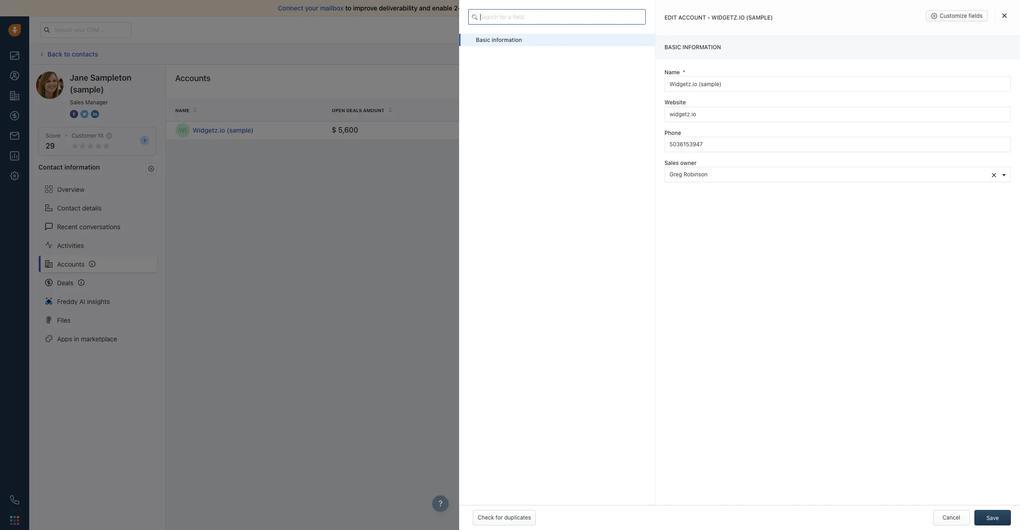 Task type: vqa. For each thing, say whether or not it's contained in the screenshot.
AI
yes



Task type: locate. For each thing, give the bounding box(es) containing it.
save
[[986, 515, 999, 522]]

so
[[639, 4, 646, 12]]

widgetz.io (sample) link
[[193, 126, 323, 135]]

2 horizontal spatial (sample)
[[746, 14, 773, 21]]

0 vertical spatial basic information
[[476, 37, 522, 43]]

days right the 3
[[659, 127, 671, 134]]

1 horizontal spatial widgetz.io
[[712, 14, 745, 21]]

insights
[[87, 298, 110, 306]]

name inside × dialog
[[664, 69, 680, 76]]

1 vertical spatial contact
[[57, 204, 80, 212]]

manager
[[85, 99, 108, 106]]

None search field
[[468, 9, 646, 25]]

from
[[718, 4, 732, 12]]

customer
[[72, 132, 97, 139]]

days
[[819, 26, 830, 32], [659, 127, 671, 134]]

recent conversations
[[57, 223, 120, 231]]

0 horizontal spatial your
[[305, 4, 319, 12]]

1 vertical spatial contacts
[[838, 107, 864, 113]]

1 horizontal spatial basic
[[664, 44, 681, 51]]

0 horizontal spatial widgetz.io
[[193, 127, 225, 134]]

search image
[[472, 13, 481, 21]]

0 vertical spatial basic
[[476, 37, 490, 43]]

information down -
[[683, 44, 721, 51]]

recent
[[57, 223, 78, 231]]

information down email
[[492, 37, 522, 43]]

in right "apps"
[[74, 335, 79, 343]]

sales inside jane sampleton (sample) sales manager
[[70, 99, 84, 106]]

information
[[492, 37, 522, 43], [683, 44, 721, 51], [64, 164, 100, 171]]

activities
[[57, 242, 84, 249]]

0 vertical spatial information
[[492, 37, 522, 43]]

don't
[[661, 4, 676, 12]]

twitter circled image
[[80, 110, 89, 119]]

what's new image
[[954, 27, 960, 34]]

to up account
[[694, 4, 700, 12]]

phone image
[[10, 496, 19, 505]]

×
[[991, 169, 997, 180]]

$
[[332, 126, 336, 134]]

0 vertical spatial widgetz.io
[[712, 14, 745, 21]]

robinson
[[684, 171, 708, 178]]

contact up recent
[[57, 204, 80, 212]]

1 horizontal spatial days
[[819, 26, 830, 32]]

1 vertical spatial days
[[659, 127, 671, 134]]

basic information down search "icon"
[[476, 37, 522, 43]]

contact
[[38, 164, 63, 171], [57, 204, 80, 212]]

overview
[[57, 186, 85, 193]]

way
[[461, 4, 473, 12]]

0 vertical spatial (sample)
[[746, 14, 773, 21]]

2 vertical spatial (sample)
[[227, 127, 253, 134]]

0 horizontal spatial information
[[64, 164, 100, 171]]

days right "21"
[[819, 26, 830, 32]]

contacts right the related
[[838, 107, 864, 113]]

marketplace
[[81, 335, 117, 343]]

account
[[678, 14, 706, 21]]

jane
[[70, 73, 88, 83]]

edit
[[664, 14, 677, 21]]

explore plans link
[[843, 24, 888, 35]]

jane sampleton (sample) sales manager
[[70, 73, 131, 106]]

customize
[[940, 12, 967, 19]]

your left mailbox
[[305, 4, 319, 12]]

1 vertical spatial name
[[175, 108, 189, 113]]

name
[[664, 69, 680, 76], [175, 108, 189, 113]]

in left "21"
[[807, 26, 811, 32]]

29 button
[[46, 142, 55, 150]]

deliverability
[[379, 4, 417, 12]]

check for duplicates button
[[473, 511, 536, 526]]

ago
[[672, 127, 682, 134]]

0 vertical spatial contact
[[38, 164, 63, 171]]

your right all
[[592, 4, 605, 12]]

Search for a field text field
[[468, 9, 646, 25]]

sales up greg
[[664, 160, 679, 166]]

basic
[[476, 37, 490, 43], [664, 44, 681, 51]]

open
[[332, 108, 345, 113]]

all
[[583, 4, 590, 12]]

1 your from the left
[[305, 4, 319, 12]]

0 horizontal spatial in
[[74, 335, 79, 343]]

(sample) inside × dialog
[[746, 14, 773, 21]]

0 vertical spatial name
[[664, 69, 680, 76]]

basic down search "icon"
[[476, 37, 490, 43]]

basic information up '*' on the top of the page
[[664, 44, 721, 51]]

facebook circled image
[[70, 110, 78, 119]]

1 horizontal spatial your
[[592, 4, 605, 12]]

cancel
[[943, 515, 960, 522]]

improve
[[353, 4, 377, 12]]

apps
[[57, 335, 72, 343]]

$ 5,600
[[332, 126, 358, 134]]

0 horizontal spatial (sample)
[[70, 85, 104, 94]]

accounts
[[175, 73, 211, 83], [57, 260, 85, 268]]

email button
[[648, 46, 681, 62]]

amount
[[363, 108, 385, 113]]

time
[[698, 108, 710, 113]]

and
[[419, 4, 430, 12]]

0 horizontal spatial sales
[[70, 99, 84, 106]]

connect
[[278, 4, 303, 12]]

sampleton
[[90, 73, 131, 83]]

plans
[[869, 26, 883, 33]]

contact down the 29 button
[[38, 164, 63, 171]]

to right back
[[64, 50, 70, 58]]

0 vertical spatial contacts
[[72, 50, 98, 58]]

sales inside × dialog
[[664, 160, 679, 166]]

enable
[[432, 4, 452, 12]]

0 horizontal spatial contacts
[[72, 50, 98, 58]]

1 vertical spatial information
[[683, 44, 721, 51]]

1 horizontal spatial name
[[664, 69, 680, 76]]

0 vertical spatial sales
[[70, 99, 84, 106]]

1 horizontal spatial contacts
[[838, 107, 864, 113]]

related
[[815, 107, 836, 113]]

1 vertical spatial basic information
[[664, 44, 721, 51]]

phone
[[664, 129, 681, 136]]

phone element
[[5, 492, 24, 510]]

1 vertical spatial sales
[[664, 160, 679, 166]]

your
[[305, 4, 319, 12], [592, 4, 605, 12]]

0 horizontal spatial to
[[64, 50, 70, 58]]

1 horizontal spatial sales
[[664, 160, 679, 166]]

basic information
[[476, 37, 522, 43], [664, 44, 721, 51]]

widgetz.io
[[712, 14, 745, 21], [193, 127, 225, 134]]

contacts down search your crm... text field
[[72, 50, 98, 58]]

sales up facebook circled icon
[[70, 99, 84, 106]]

contact for contact details
[[57, 204, 80, 212]]

(sample)
[[746, 14, 773, 21], [70, 85, 104, 94], [227, 127, 253, 134]]

0 horizontal spatial accounts
[[57, 260, 85, 268]]

1 vertical spatial widgetz.io
[[193, 127, 225, 134]]

in
[[807, 26, 811, 32], [74, 335, 79, 343]]

for
[[496, 515, 503, 522]]

customize fields
[[940, 12, 983, 19]]

scratch.
[[733, 4, 758, 12]]

email
[[498, 4, 514, 12]]

1 horizontal spatial basic information
[[664, 44, 721, 51]]

you
[[648, 4, 659, 12]]

linkedin circled image
[[91, 110, 99, 119]]

0 vertical spatial accounts
[[175, 73, 211, 83]]

0 vertical spatial in
[[807, 26, 811, 32]]

explore
[[848, 26, 867, 33]]

to right mailbox
[[345, 4, 351, 12]]

email
[[662, 50, 676, 57]]

to
[[345, 4, 351, 12], [694, 4, 700, 12], [64, 50, 70, 58]]

connect your mailbox to improve deliverability and enable 2-way sync of email conversations. import all your sales data so you don't have to start from scratch.
[[278, 4, 758, 12]]

-
[[707, 14, 710, 21]]

1 vertical spatial (sample)
[[70, 85, 104, 94]]

your
[[770, 26, 781, 32]]

2 horizontal spatial information
[[683, 44, 721, 51]]

information up overview
[[64, 164, 100, 171]]

0 horizontal spatial name
[[175, 108, 189, 113]]

conversations.
[[516, 4, 560, 12]]

website
[[664, 99, 686, 106]]

widgetz.io inside × dialog
[[712, 14, 745, 21]]

basic up the name *
[[664, 44, 681, 51]]



Task type: describe. For each thing, give the bounding box(es) containing it.
call button
[[685, 46, 713, 62]]

29
[[46, 142, 55, 150]]

contact details
[[57, 204, 102, 212]]

call
[[699, 50, 709, 57]]

1 horizontal spatial information
[[492, 37, 522, 43]]

name *
[[664, 69, 685, 76]]

basic information link
[[459, 34, 655, 46]]

1 horizontal spatial in
[[807, 26, 811, 32]]

3
[[654, 127, 657, 134]]

1 vertical spatial accounts
[[57, 260, 85, 268]]

2 vertical spatial information
[[64, 164, 100, 171]]

1 horizontal spatial accounts
[[175, 73, 211, 83]]

call link
[[685, 46, 713, 62]]

duplicates
[[504, 515, 531, 522]]

1 horizontal spatial (sample)
[[227, 127, 253, 134]]

back to contacts link
[[38, 47, 99, 61]]

freddy
[[57, 298, 78, 306]]

1 vertical spatial in
[[74, 335, 79, 343]]

open deals amount
[[332, 108, 385, 113]]

owner
[[680, 160, 696, 166]]

contact information
[[38, 164, 100, 171]]

Search your CRM... text field
[[40, 22, 131, 38]]

3 days ago
[[654, 127, 682, 134]]

have
[[678, 4, 692, 12]]

trial
[[783, 26, 792, 32]]

Start typing... text field
[[664, 76, 1011, 92]]

name for name
[[175, 108, 189, 113]]

mng settings image
[[148, 166, 154, 172]]

last contacted time
[[654, 108, 710, 113]]

import
[[562, 4, 582, 12]]

deals
[[346, 108, 362, 113]]

none search field inside × dialog
[[468, 9, 646, 25]]

score 29
[[46, 132, 61, 150]]

freshworks switcher image
[[10, 517, 19, 526]]

sales owner
[[664, 160, 696, 166]]

5,600
[[338, 126, 358, 134]]

details
[[82, 204, 102, 212]]

save button
[[974, 511, 1011, 526]]

conversations
[[79, 223, 120, 231]]

last
[[654, 108, 666, 113]]

deals
[[57, 279, 73, 287]]

cancel button
[[933, 511, 970, 526]]

greg robinson
[[670, 171, 708, 178]]

send email image
[[930, 26, 936, 34]]

sales
[[607, 4, 622, 12]]

2 your from the left
[[592, 4, 605, 12]]

of
[[490, 4, 496, 12]]

check
[[478, 515, 494, 522]]

ends
[[794, 26, 805, 32]]

back
[[47, 50, 62, 58]]

freddy ai insights
[[57, 298, 110, 306]]

name for name *
[[664, 69, 680, 76]]

customize fields button
[[926, 10, 988, 21]]

1 horizontal spatial to
[[345, 4, 351, 12]]

0 horizontal spatial basic information
[[476, 37, 522, 43]]

explore plans
[[848, 26, 883, 33]]

ai
[[79, 298, 85, 306]]

files
[[57, 317, 71, 324]]

mailbox
[[320, 4, 344, 12]]

sync
[[474, 4, 488, 12]]

edit account - widgetz.io (sample)
[[664, 14, 773, 21]]

0 horizontal spatial days
[[659, 127, 671, 134]]

widgetz.io (sample)
[[193, 127, 253, 134]]

contacted
[[668, 108, 697, 113]]

to inside back to contacts link
[[64, 50, 70, 58]]

check for duplicates
[[478, 515, 531, 522]]

(sample) inside jane sampleton (sample) sales manager
[[70, 85, 104, 94]]

Website url field
[[664, 107, 1011, 122]]

close image
[[1002, 13, 1007, 18]]

*
[[683, 69, 685, 76]]

back to contacts
[[47, 50, 98, 58]]

greg
[[670, 171, 682, 178]]

1 vertical spatial basic
[[664, 44, 681, 51]]

data
[[624, 4, 638, 12]]

0 vertical spatial days
[[819, 26, 830, 32]]

21
[[812, 26, 818, 32]]

× dialog
[[459, 0, 1020, 531]]

score
[[46, 132, 61, 139]]

related contacts
[[815, 107, 864, 113]]

connect your mailbox link
[[278, 4, 345, 12]]

fit
[[98, 132, 104, 139]]

contact for contact information
[[38, 164, 63, 171]]

2 horizontal spatial to
[[694, 4, 700, 12]]

apps in marketplace
[[57, 335, 117, 343]]

your trial ends in 21 days
[[770, 26, 830, 32]]

customer fit
[[72, 132, 104, 139]]

Phone text field
[[664, 137, 1011, 152]]

2-
[[454, 4, 461, 12]]

0 horizontal spatial basic
[[476, 37, 490, 43]]



